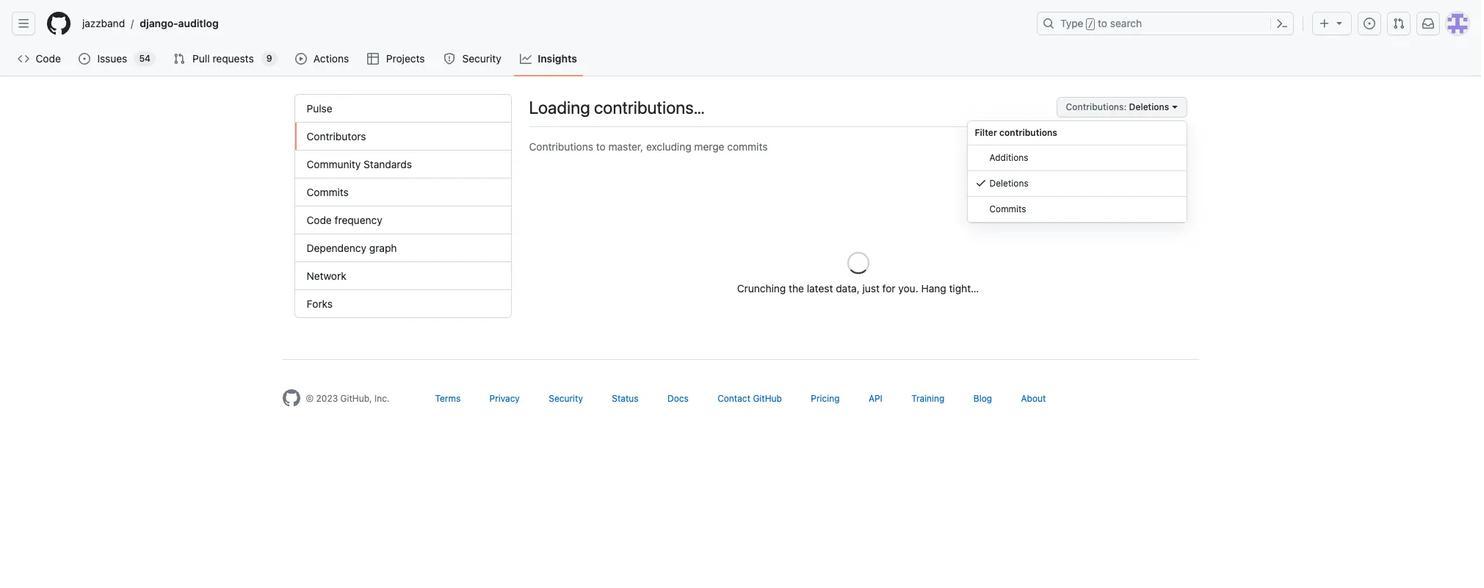 Task type: describe. For each thing, give the bounding box(es) containing it.
0 horizontal spatial to
[[596, 140, 606, 153]]

deletions inside popup button
[[1129, 101, 1169, 112]]

security inside footer
[[549, 393, 583, 404]]

inc.
[[375, 393, 390, 404]]

forks
[[307, 297, 333, 310]]

community
[[307, 158, 361, 170]]

community standards
[[307, 158, 412, 170]]

code frequency link
[[295, 206, 511, 234]]

commits
[[727, 140, 768, 153]]

plus image
[[1319, 18, 1331, 29]]

commits inside button
[[990, 203, 1027, 214]]

merge
[[694, 140, 725, 153]]

dependency
[[307, 242, 367, 254]]

graph
[[369, 242, 397, 254]]

github,
[[340, 393, 372, 404]]

filter
[[975, 127, 997, 138]]

code frequency
[[307, 214, 382, 226]]

latest
[[807, 282, 833, 295]]

menu containing filter contributions
[[967, 120, 1187, 223]]

deletions inside button
[[990, 178, 1029, 189]]

insights
[[538, 52, 577, 65]]

crunching the latest data, just for you. hang tight…
[[737, 282, 979, 295]]

footer containing © 2023 github, inc.
[[271, 359, 1211, 444]]

django-
[[140, 17, 178, 29]]

issues
[[97, 52, 127, 65]]

privacy link
[[490, 393, 520, 404]]

0 vertical spatial homepage image
[[47, 12, 71, 35]]

0 vertical spatial to
[[1098, 17, 1108, 29]]

auditlog
[[178, 17, 219, 29]]

1 vertical spatial security link
[[549, 393, 583, 404]]

/ for type
[[1088, 19, 1094, 29]]

0 vertical spatial security
[[462, 52, 501, 65]]

privacy
[[490, 393, 520, 404]]

jazzband
[[82, 17, 125, 29]]

jazzband / django-auditlog
[[82, 17, 219, 30]]

training link
[[912, 393, 945, 404]]

jazzband link
[[76, 12, 131, 35]]

code for code frequency
[[307, 214, 332, 226]]

requests
[[213, 52, 254, 65]]

github
[[753, 393, 782, 404]]

dependency graph link
[[295, 234, 511, 262]]

code for code
[[36, 52, 61, 65]]

pull requests
[[193, 52, 254, 65]]

contributions
[[1000, 127, 1058, 138]]

training
[[912, 393, 945, 404]]

data,
[[836, 282, 860, 295]]

standards
[[364, 158, 412, 170]]

contributions…
[[594, 97, 705, 118]]

type
[[1061, 17, 1084, 29]]

community standards link
[[295, 151, 511, 178]]

actions link
[[289, 48, 356, 70]]

code image
[[18, 53, 29, 65]]

actions
[[314, 52, 349, 65]]

homepage image inside footer
[[282, 389, 300, 407]]

/ for jazzband
[[131, 17, 134, 30]]

about link
[[1021, 393, 1046, 404]]

loading contributions…
[[529, 97, 705, 118]]

just
[[863, 282, 880, 295]]

9
[[266, 53, 272, 64]]

table image
[[368, 53, 379, 65]]

code link
[[12, 48, 67, 70]]

pricing
[[811, 393, 840, 404]]

shield image
[[444, 53, 455, 65]]

commits inside "link"
[[307, 186, 349, 198]]

©
[[306, 393, 314, 404]]

check image
[[975, 177, 987, 189]]

insights link
[[514, 48, 583, 70]]



Task type: vqa. For each thing, say whether or not it's contained in the screenshot.
"shield" image
yes



Task type: locate. For each thing, give the bounding box(es) containing it.
triangle down image
[[1334, 17, 1346, 29]]

about
[[1021, 393, 1046, 404]]

1 horizontal spatial code
[[307, 214, 332, 226]]

filter contributions
[[975, 127, 1058, 138]]

security link left graph image
[[438, 48, 508, 70]]

play image
[[295, 53, 307, 65]]

dependency graph
[[307, 242, 397, 254]]

security
[[462, 52, 501, 65], [549, 393, 583, 404]]

to left master,
[[596, 140, 606, 153]]

1 vertical spatial commits
[[990, 203, 1027, 214]]

1 vertical spatial code
[[307, 214, 332, 226]]

hang
[[921, 282, 947, 295]]

docs
[[668, 393, 689, 404]]

frequency
[[335, 214, 382, 226]]

0 horizontal spatial homepage image
[[47, 12, 71, 35]]

terms link
[[435, 393, 461, 404]]

issue opened image
[[1364, 18, 1376, 29]]

type / to search
[[1061, 17, 1142, 29]]

/ right type
[[1088, 19, 1094, 29]]

0 vertical spatial deletions
[[1129, 101, 1169, 112]]

pulse link
[[295, 95, 511, 123]]

excluding
[[646, 140, 692, 153]]

/ inside type / to search
[[1088, 19, 1094, 29]]

api
[[869, 393, 883, 404]]

contributions to master, excluding merge commits
[[529, 140, 768, 153]]

security right shield image
[[462, 52, 501, 65]]

1 horizontal spatial security
[[549, 393, 583, 404]]

crunching
[[737, 282, 786, 295]]

0 horizontal spatial commits
[[307, 186, 349, 198]]

command palette image
[[1277, 18, 1288, 29]]

2023
[[316, 393, 338, 404]]

security left status
[[549, 393, 583, 404]]

contributors link
[[295, 123, 511, 151]]

list containing jazzband
[[76, 12, 1028, 35]]

status link
[[612, 393, 639, 404]]

terms
[[435, 393, 461, 404]]

additions
[[990, 152, 1029, 163]]

git pull request image
[[1393, 18, 1405, 29]]

1 vertical spatial deletions
[[990, 178, 1029, 189]]

tight…
[[949, 282, 979, 295]]

1 horizontal spatial deletions
[[1129, 101, 1169, 112]]

list
[[76, 12, 1028, 35]]

contact
[[718, 393, 751, 404]]

1 vertical spatial homepage image
[[282, 389, 300, 407]]

0 vertical spatial security link
[[438, 48, 508, 70]]

1 horizontal spatial security link
[[549, 393, 583, 404]]

pulse
[[307, 102, 333, 115]]

1 horizontal spatial homepage image
[[282, 389, 300, 407]]

0 horizontal spatial security
[[462, 52, 501, 65]]

notifications image
[[1423, 18, 1434, 29]]

code right the 'code' image
[[36, 52, 61, 65]]

api link
[[869, 393, 883, 404]]

0 horizontal spatial security link
[[438, 48, 508, 70]]

graph image
[[520, 53, 532, 65]]

1 vertical spatial security
[[549, 393, 583, 404]]

1 horizontal spatial commits
[[990, 203, 1027, 214]]

you.
[[899, 282, 919, 295]]

/ left "django-" on the left top of the page
[[131, 17, 134, 30]]

additions button
[[968, 145, 1187, 171]]

0 vertical spatial code
[[36, 52, 61, 65]]

0 vertical spatial commits
[[307, 186, 349, 198]]

blog
[[974, 393, 992, 404]]

homepage image up code "link"
[[47, 12, 71, 35]]

homepage image
[[47, 12, 71, 35], [282, 389, 300, 407]]

commits down community
[[307, 186, 349, 198]]

1 horizontal spatial to
[[1098, 17, 1108, 29]]

for
[[883, 282, 896, 295]]

git pull request image
[[173, 53, 185, 65]]

© 2023 github, inc.
[[306, 393, 390, 404]]

commits button
[[968, 197, 1187, 223]]

contact github link
[[718, 393, 782, 404]]

deletions button
[[968, 171, 1187, 197]]

contributors
[[307, 130, 366, 142]]

deletions button
[[1057, 97, 1187, 118]]

search
[[1110, 17, 1142, 29]]

code inside insights element
[[307, 214, 332, 226]]

to left search
[[1098, 17, 1108, 29]]

54
[[139, 53, 151, 64]]

deletions
[[1129, 101, 1169, 112], [990, 178, 1029, 189]]

forks link
[[295, 290, 511, 317]]

footer
[[271, 359, 1211, 444]]

network link
[[295, 262, 511, 290]]

blog link
[[974, 393, 992, 404]]

projects link
[[362, 48, 432, 70]]

pull
[[193, 52, 210, 65]]

the
[[789, 282, 804, 295]]

/ inside jazzband / django-auditlog
[[131, 17, 134, 30]]

loading
[[529, 97, 590, 118]]

pricing link
[[811, 393, 840, 404]]

commits
[[307, 186, 349, 198], [990, 203, 1027, 214]]

projects
[[386, 52, 425, 65]]

docs link
[[668, 393, 689, 404]]

1 horizontal spatial /
[[1088, 19, 1094, 29]]

homepage image left © on the left of the page
[[282, 389, 300, 407]]

network
[[307, 270, 346, 282]]

1 vertical spatial to
[[596, 140, 606, 153]]

security link left status
[[549, 393, 583, 404]]

security link
[[438, 48, 508, 70], [549, 393, 583, 404]]

status
[[612, 393, 639, 404]]

insights element
[[294, 94, 512, 318]]

commits link
[[295, 178, 511, 206]]

issue opened image
[[79, 53, 91, 65]]

contributions
[[529, 140, 593, 153]]

commits down additions
[[990, 203, 1027, 214]]

contact github
[[718, 393, 782, 404]]

master,
[[609, 140, 644, 153]]

to
[[1098, 17, 1108, 29], [596, 140, 606, 153]]

code up dependency
[[307, 214, 332, 226]]

0 horizontal spatial deletions
[[990, 178, 1029, 189]]

0 horizontal spatial /
[[131, 17, 134, 30]]

0 horizontal spatial code
[[36, 52, 61, 65]]

django-auditlog link
[[134, 12, 225, 35]]

menu
[[967, 120, 1187, 223]]



